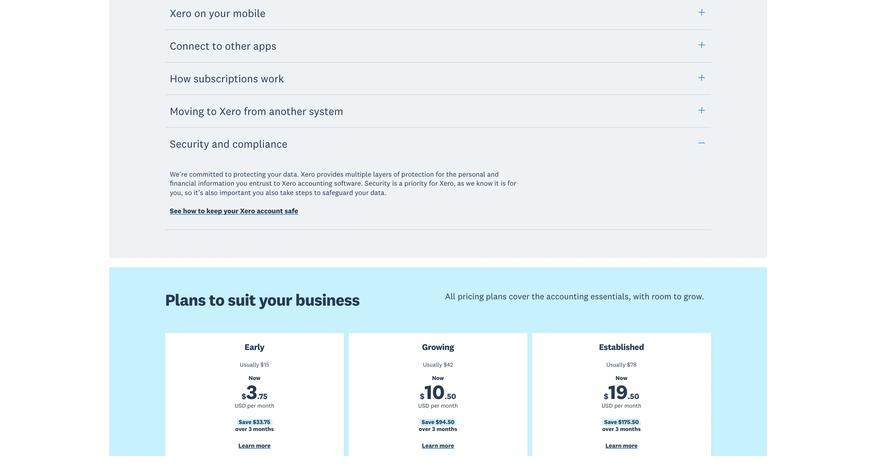 Task type: vqa. For each thing, say whether or not it's contained in the screenshot.
manual
no



Task type: describe. For each thing, give the bounding box(es) containing it.
with
[[634, 291, 650, 302]]

now for 10
[[432, 375, 444, 382]]

save $175.50
[[605, 418, 639, 426]]

learn for 3
[[239, 442, 255, 449]]

usually $ 15
[[240, 361, 269, 369]]

for right it
[[508, 179, 517, 188]]

learn more for 19
[[606, 442, 638, 449]]

see how to keep your xero account safe
[[170, 206, 298, 215]]

financial
[[170, 179, 196, 188]]

account
[[257, 206, 283, 215]]

early
[[245, 342, 265, 352]]

to inside 'moving to xero from another system' dropdown button
[[207, 104, 217, 118]]

plans
[[486, 291, 507, 302]]

system
[[309, 104, 344, 118]]

over 3 months for 10
[[419, 425, 458, 433]]

software.
[[334, 179, 363, 188]]

save $33.75
[[239, 418, 271, 426]]

your inside dropdown button
[[209, 6, 230, 20]]

grow.
[[684, 291, 705, 302]]

committed
[[189, 170, 223, 179]]

learn more for 10
[[422, 442, 454, 449]]

to right steps
[[314, 188, 321, 197]]

information
[[198, 179, 235, 188]]

50 for 19
[[631, 392, 640, 401]]

apps
[[254, 39, 277, 52]]

security and compliance
[[170, 137, 288, 150]]

1 horizontal spatial you
[[253, 188, 264, 197]]

for left xero,
[[429, 179, 438, 188]]

essentials,
[[591, 291, 632, 302]]

save $94.50
[[422, 418, 455, 426]]

established
[[600, 342, 645, 352]]

over 3 months for 3
[[235, 425, 274, 433]]

months for 19
[[621, 425, 641, 433]]

connect to other apps button
[[165, 29, 712, 63]]

$ 3 . 75
[[242, 380, 268, 405]]

see how to keep your xero account safe link
[[170, 206, 298, 217]]

months for 10
[[437, 425, 458, 433]]

$175.50
[[619, 418, 639, 426]]

of
[[394, 170, 400, 179]]

15
[[264, 361, 269, 369]]

months for 3
[[253, 425, 274, 433]]

xero up steps
[[301, 170, 315, 179]]

to inside connect to other apps dropdown button
[[212, 39, 222, 52]]

$33.75
[[253, 418, 271, 426]]

month for 10
[[441, 402, 458, 409]]

learn for 10
[[422, 442, 438, 449]]

we
[[466, 179, 475, 188]]

safe
[[285, 206, 298, 215]]

take
[[280, 188, 294, 197]]

it's
[[194, 188, 203, 197]]

usually $ 42
[[423, 361, 454, 369]]

and inside we're committed to protecting your data. xero provides multiple layers of protection for the personal and financial information you entrust to xero accounting software. security is a priority for xero, as we know it is for you, so it's also important you also take steps to safeguard your data.
[[488, 170, 499, 179]]

usd per month for 3
[[235, 402, 275, 409]]

$94.50
[[436, 418, 455, 426]]

over for 19
[[603, 425, 615, 433]]

see
[[170, 206, 182, 215]]

save for 3
[[239, 418, 252, 426]]

all pricing plans cover the accounting essentials, with room to grow.
[[445, 291, 705, 302]]

multiple
[[346, 170, 372, 179]]

compliance
[[233, 137, 288, 150]]

1 vertical spatial data.
[[371, 188, 387, 197]]

xero up take
[[282, 179, 296, 188]]

1 is from the left
[[392, 179, 398, 188]]

protection
[[402, 170, 434, 179]]

0 vertical spatial data.
[[283, 170, 299, 179]]

42
[[447, 361, 454, 369]]

$ inside $ 19 . 50
[[604, 392, 609, 401]]

moving to xero from another system button
[[165, 94, 712, 128]]

work
[[261, 72, 284, 85]]

connect to other apps
[[170, 39, 277, 52]]

to inside see how to keep your xero account safe link
[[198, 206, 205, 215]]

from
[[244, 104, 267, 118]]

xero left from
[[220, 104, 241, 118]]

learn more link for 19
[[537, 442, 707, 451]]

. for 19
[[628, 392, 631, 401]]

personal
[[459, 170, 486, 179]]

usually for 10
[[423, 361, 442, 369]]

pricing
[[458, 291, 484, 302]]

50 for 10
[[447, 392, 456, 401]]

over for 3
[[235, 425, 247, 433]]

over for 10
[[419, 425, 431, 433]]

month for 19
[[625, 402, 642, 409]]

1 also from the left
[[205, 188, 218, 197]]

a
[[399, 179, 403, 188]]

cover
[[509, 291, 530, 302]]

to up information
[[225, 170, 232, 179]]

. for 3
[[257, 392, 259, 401]]

connect
[[170, 39, 210, 52]]

for up xero,
[[436, 170, 445, 179]]

learn more link for 10
[[354, 442, 523, 451]]

security and compliance button
[[165, 127, 712, 160]]

$ 10 . 50
[[420, 380, 456, 405]]

subscriptions
[[194, 72, 258, 85]]

keep
[[207, 206, 222, 215]]

over 3 months for 19
[[603, 425, 641, 433]]

you,
[[170, 188, 183, 197]]

all
[[445, 291, 456, 302]]

accounting inside we're committed to protecting your data. xero provides multiple layers of protection for the personal and financial information you entrust to xero accounting software. security is a priority for xero, as we know it is for you, so it's also important you also take steps to safeguard your data.
[[298, 179, 333, 188]]

moving to xero from another system
[[170, 104, 344, 118]]

usd for 3
[[235, 402, 246, 409]]

$ 19 . 50
[[604, 380, 640, 405]]

as
[[458, 179, 465, 188]]

important
[[220, 188, 251, 197]]



Task type: locate. For each thing, give the bounding box(es) containing it.
1 learn more link from the left
[[170, 442, 340, 451]]

more for 3
[[256, 442, 271, 449]]

1 horizontal spatial the
[[532, 291, 545, 302]]

1 over 3 months from the left
[[235, 425, 274, 433]]

1 save from the left
[[239, 418, 252, 426]]

0 horizontal spatial 50
[[447, 392, 456, 401]]

provides
[[317, 170, 344, 179]]

. inside $ 3 . 75
[[257, 392, 259, 401]]

1 vertical spatial security
[[365, 179, 391, 188]]

learn for 19
[[606, 442, 622, 449]]

save left '$33.75' in the left of the page
[[239, 418, 252, 426]]

usually $ 78
[[607, 361, 637, 369]]

1 horizontal spatial now
[[432, 375, 444, 382]]

save for 10
[[422, 418, 435, 426]]

1 horizontal spatial is
[[501, 179, 506, 188]]

2 also from the left
[[266, 188, 279, 197]]

1 horizontal spatial over
[[419, 425, 431, 433]]

2 usually from the left
[[423, 361, 442, 369]]

month down 75
[[258, 402, 275, 409]]

safeguard
[[323, 188, 353, 197]]

1 horizontal spatial months
[[437, 425, 458, 433]]

0 horizontal spatial also
[[205, 188, 218, 197]]

security down layers at the left
[[365, 179, 391, 188]]

$ up save $94.50
[[420, 392, 425, 401]]

2 over from the left
[[419, 425, 431, 433]]

2 month from the left
[[441, 402, 458, 409]]

moving
[[170, 104, 204, 118]]

0 horizontal spatial over
[[235, 425, 247, 433]]

over
[[235, 425, 247, 433], [419, 425, 431, 433], [603, 425, 615, 433]]

$ up save $175.50
[[604, 392, 609, 401]]

data.
[[283, 170, 299, 179], [371, 188, 387, 197]]

2 horizontal spatial .
[[628, 392, 631, 401]]

xero on your mobile
[[170, 6, 266, 20]]

1 vertical spatial and
[[488, 170, 499, 179]]

over left $175.50
[[603, 425, 615, 433]]

on
[[194, 6, 206, 20]]

per up save $33.75
[[247, 402, 256, 409]]

50 right 19 at bottom
[[631, 392, 640, 401]]

2 is from the left
[[501, 179, 506, 188]]

now for 3
[[249, 375, 261, 382]]

learn down save $175.50
[[606, 442, 622, 449]]

the right cover
[[532, 291, 545, 302]]

usd per month for 19
[[602, 402, 642, 409]]

another
[[269, 104, 307, 118]]

1 usd per month from the left
[[235, 402, 275, 409]]

50 right "10"
[[447, 392, 456, 401]]

1 months from the left
[[253, 425, 274, 433]]

learn more link for 3
[[170, 442, 340, 451]]

3 over 3 months from the left
[[603, 425, 641, 433]]

3 more from the left
[[624, 442, 638, 449]]

78
[[631, 361, 637, 369]]

you down entrust
[[253, 188, 264, 197]]

2 horizontal spatial month
[[625, 402, 642, 409]]

per up save $94.50
[[431, 402, 440, 409]]

more for 10
[[440, 442, 454, 449]]

1 horizontal spatial more
[[440, 442, 454, 449]]

2 usd per month from the left
[[419, 402, 458, 409]]

0 horizontal spatial data.
[[283, 170, 299, 179]]

3 usually from the left
[[607, 361, 626, 369]]

per for 10
[[431, 402, 440, 409]]

usually
[[240, 361, 259, 369], [423, 361, 442, 369], [607, 361, 626, 369]]

also down entrust
[[266, 188, 279, 197]]

more down '$33.75' in the left of the page
[[256, 442, 271, 449]]

now down usually $ 42
[[432, 375, 444, 382]]

50 inside $ 10 . 50
[[447, 392, 456, 401]]

more down $175.50
[[624, 442, 638, 449]]

1 now from the left
[[249, 375, 261, 382]]

2 horizontal spatial over 3 months
[[603, 425, 641, 433]]

month
[[258, 402, 275, 409], [441, 402, 458, 409], [625, 402, 642, 409]]

learn
[[239, 442, 255, 449], [422, 442, 438, 449], [606, 442, 622, 449]]

0 horizontal spatial and
[[212, 137, 230, 150]]

how
[[183, 206, 197, 215]]

1 more from the left
[[256, 442, 271, 449]]

so
[[185, 188, 192, 197]]

2 horizontal spatial save
[[605, 418, 618, 426]]

learn more for 3
[[239, 442, 271, 449]]

1 horizontal spatial per
[[431, 402, 440, 409]]

1 horizontal spatial security
[[365, 179, 391, 188]]

0 horizontal spatial save
[[239, 418, 252, 426]]

1 horizontal spatial data.
[[371, 188, 387, 197]]

layers
[[373, 170, 392, 179]]

0 horizontal spatial accounting
[[298, 179, 333, 188]]

2 horizontal spatial over
[[603, 425, 615, 433]]

3 now from the left
[[616, 375, 628, 382]]

3 months from the left
[[621, 425, 641, 433]]

2 usd from the left
[[419, 402, 430, 409]]

3 month from the left
[[625, 402, 642, 409]]

usually left the 42
[[423, 361, 442, 369]]

0 horizontal spatial per
[[247, 402, 256, 409]]

0 horizontal spatial the
[[447, 170, 457, 179]]

3 usd from the left
[[602, 402, 613, 409]]

the
[[447, 170, 457, 179], [532, 291, 545, 302]]

security inside we're committed to protecting your data. xero provides multiple layers of protection for the personal and financial information you entrust to xero accounting software. security is a priority for xero, as we know it is for you, so it's also important you also take steps to safeguard your data.
[[365, 179, 391, 188]]

1 horizontal spatial 50
[[631, 392, 640, 401]]

0 vertical spatial security
[[170, 137, 209, 150]]

usd up save $94.50
[[419, 402, 430, 409]]

2 horizontal spatial now
[[616, 375, 628, 382]]

usd for 19
[[602, 402, 613, 409]]

priority
[[405, 179, 428, 188]]

. up $175.50
[[628, 392, 631, 401]]

1 horizontal spatial over 3 months
[[419, 425, 458, 433]]

3 learn from the left
[[606, 442, 622, 449]]

0 horizontal spatial .
[[257, 392, 259, 401]]

0 horizontal spatial over 3 months
[[235, 425, 274, 433]]

0 horizontal spatial months
[[253, 425, 274, 433]]

plans
[[165, 290, 206, 310]]

50 inside $ 19 . 50
[[631, 392, 640, 401]]

growing
[[422, 342, 454, 352]]

learn more down save $175.50
[[606, 442, 638, 449]]

1 vertical spatial the
[[532, 291, 545, 302]]

over left $94.50
[[419, 425, 431, 433]]

entrust
[[249, 179, 272, 188]]

2 more from the left
[[440, 442, 454, 449]]

0 horizontal spatial you
[[236, 179, 248, 188]]

to
[[212, 39, 222, 52], [207, 104, 217, 118], [225, 170, 232, 179], [274, 179, 280, 188], [314, 188, 321, 197], [198, 206, 205, 215], [209, 290, 225, 310], [674, 291, 682, 302]]

learn more link
[[170, 442, 340, 451], [354, 442, 523, 451], [537, 442, 707, 451]]

2 months from the left
[[437, 425, 458, 433]]

xero
[[170, 6, 192, 20], [220, 104, 241, 118], [301, 170, 315, 179], [282, 179, 296, 188], [240, 206, 255, 215]]

month up $94.50
[[441, 402, 458, 409]]

3 per from the left
[[615, 402, 623, 409]]

0 horizontal spatial learn more
[[239, 442, 271, 449]]

xero left on
[[170, 6, 192, 20]]

2 horizontal spatial learn more
[[606, 442, 638, 449]]

2 horizontal spatial learn more link
[[537, 442, 707, 451]]

. inside $ 19 . 50
[[628, 392, 631, 401]]

1 usually from the left
[[240, 361, 259, 369]]

to right how
[[198, 206, 205, 215]]

usd up save $33.75
[[235, 402, 246, 409]]

$ down growing
[[444, 361, 447, 369]]

per
[[247, 402, 256, 409], [431, 402, 440, 409], [615, 402, 623, 409]]

1 per from the left
[[247, 402, 256, 409]]

2 horizontal spatial months
[[621, 425, 641, 433]]

75
[[259, 392, 268, 401]]

you
[[236, 179, 248, 188], [253, 188, 264, 197]]

2 now from the left
[[432, 375, 444, 382]]

to left suit
[[209, 290, 225, 310]]

0 horizontal spatial usually
[[240, 361, 259, 369]]

1 vertical spatial accounting
[[547, 291, 589, 302]]

2 save from the left
[[422, 418, 435, 426]]

1 over from the left
[[235, 425, 247, 433]]

2 horizontal spatial learn
[[606, 442, 622, 449]]

$ inside $ 10 . 50
[[420, 392, 425, 401]]

. inside $ 10 . 50
[[445, 392, 447, 401]]

2 learn more from the left
[[422, 442, 454, 449]]

xero,
[[440, 179, 456, 188]]

1 horizontal spatial usually
[[423, 361, 442, 369]]

0 vertical spatial accounting
[[298, 179, 333, 188]]

19
[[609, 380, 628, 405]]

0 horizontal spatial now
[[249, 375, 261, 382]]

per for 3
[[247, 402, 256, 409]]

50
[[447, 392, 456, 401], [631, 392, 640, 401]]

the up xero,
[[447, 170, 457, 179]]

learn more link down save $33.75
[[170, 442, 340, 451]]

xero down "important"
[[240, 206, 255, 215]]

usd per month for 10
[[419, 402, 458, 409]]

1 horizontal spatial learn more
[[422, 442, 454, 449]]

is left a
[[392, 179, 398, 188]]

2 horizontal spatial usd per month
[[602, 402, 642, 409]]

1 horizontal spatial save
[[422, 418, 435, 426]]

0 horizontal spatial learn more link
[[170, 442, 340, 451]]

learn down save $94.50
[[422, 442, 438, 449]]

plans to suit your business
[[165, 290, 360, 310]]

the inside we're committed to protecting your data. xero provides multiple layers of protection for the personal and financial information you entrust to xero accounting software. security is a priority for xero, as we know it is for you, so it's also important you also take steps to safeguard your data.
[[447, 170, 457, 179]]

3 for 19
[[616, 425, 619, 433]]

3 over from the left
[[603, 425, 615, 433]]

$ left 75
[[242, 392, 246, 401]]

per for 19
[[615, 402, 623, 409]]

how subscriptions work button
[[165, 62, 712, 95]]

is right it
[[501, 179, 506, 188]]

now down usually $ 78
[[616, 375, 628, 382]]

suit
[[228, 290, 256, 310]]

xero on your mobile button
[[165, 0, 712, 30]]

1 horizontal spatial .
[[445, 392, 447, 401]]

2 learn from the left
[[422, 442, 438, 449]]

learn more link down save $175.50
[[537, 442, 707, 451]]

now
[[249, 375, 261, 382], [432, 375, 444, 382], [616, 375, 628, 382]]

1 50 from the left
[[447, 392, 456, 401]]

steps
[[296, 188, 313, 197]]

security up we're on the left
[[170, 137, 209, 150]]

room
[[652, 291, 672, 302]]

learn down save $33.75
[[239, 442, 255, 449]]

0 horizontal spatial more
[[256, 442, 271, 449]]

month up $175.50
[[625, 402, 642, 409]]

learn more down save $94.50
[[422, 442, 454, 449]]

2 horizontal spatial usd
[[602, 402, 613, 409]]

more down $94.50
[[440, 442, 454, 449]]

usually left the 78 on the right bottom
[[607, 361, 626, 369]]

now down usually $ 15
[[249, 375, 261, 382]]

1 horizontal spatial usd
[[419, 402, 430, 409]]

1 month from the left
[[258, 402, 275, 409]]

business
[[296, 290, 360, 310]]

1 horizontal spatial also
[[266, 188, 279, 197]]

1 learn more from the left
[[239, 442, 271, 449]]

1 horizontal spatial usd per month
[[419, 402, 458, 409]]

you up "important"
[[236, 179, 248, 188]]

now for 19
[[616, 375, 628, 382]]

save for 19
[[605, 418, 618, 426]]

.
[[257, 392, 259, 401], [445, 392, 447, 401], [628, 392, 631, 401]]

month for 3
[[258, 402, 275, 409]]

2 horizontal spatial per
[[615, 402, 623, 409]]

3 learn more link from the left
[[537, 442, 707, 451]]

3 . from the left
[[628, 392, 631, 401]]

usd per month up save $175.50
[[602, 402, 642, 409]]

to right moving
[[207, 104, 217, 118]]

1 horizontal spatial and
[[488, 170, 499, 179]]

0 vertical spatial the
[[447, 170, 457, 179]]

$ down established
[[628, 361, 631, 369]]

2 . from the left
[[445, 392, 447, 401]]

$ inside $ 3 . 75
[[242, 392, 246, 401]]

3 for 10
[[432, 425, 436, 433]]

0 horizontal spatial learn
[[239, 442, 255, 449]]

for
[[436, 170, 445, 179], [429, 179, 438, 188], [508, 179, 517, 188]]

mobile
[[233, 6, 266, 20]]

to up take
[[274, 179, 280, 188]]

1 horizontal spatial accounting
[[547, 291, 589, 302]]

0 horizontal spatial month
[[258, 402, 275, 409]]

1 horizontal spatial learn more link
[[354, 442, 523, 451]]

security
[[170, 137, 209, 150], [365, 179, 391, 188]]

over left '$33.75' in the left of the page
[[235, 425, 247, 433]]

learn more link down save $94.50
[[354, 442, 523, 451]]

learn more down save $33.75
[[239, 442, 271, 449]]

other
[[225, 39, 251, 52]]

we're committed to protecting your data. xero provides multiple layers of protection for the personal and financial information you entrust to xero accounting software. security is a priority for xero, as we know it is for you, so it's also important you also take steps to safeguard your data.
[[170, 170, 517, 197]]

how subscriptions work
[[170, 72, 284, 85]]

to left 'other' at the top left
[[212, 39, 222, 52]]

know
[[477, 179, 493, 188]]

1 . from the left
[[257, 392, 259, 401]]

1 usd from the left
[[235, 402, 246, 409]]

$ down early on the left bottom of page
[[261, 361, 264, 369]]

usd per month up save $94.50
[[419, 402, 458, 409]]

1 learn from the left
[[239, 442, 255, 449]]

usd up save $175.50
[[602, 402, 613, 409]]

more for 19
[[624, 442, 638, 449]]

10
[[425, 380, 445, 405]]

2 horizontal spatial more
[[624, 442, 638, 449]]

data. up take
[[283, 170, 299, 179]]

3 learn more from the left
[[606, 442, 638, 449]]

2 horizontal spatial usually
[[607, 361, 626, 369]]

also down information
[[205, 188, 218, 197]]

2 50 from the left
[[631, 392, 640, 401]]

protecting
[[234, 170, 266, 179]]

0 vertical spatial and
[[212, 137, 230, 150]]

. up '$33.75' in the left of the page
[[257, 392, 259, 401]]

usually left 15 in the bottom of the page
[[240, 361, 259, 369]]

2 learn more link from the left
[[354, 442, 523, 451]]

usd for 10
[[419, 402, 430, 409]]

2 over 3 months from the left
[[419, 425, 458, 433]]

0 horizontal spatial usd
[[235, 402, 246, 409]]

data. down layers at the left
[[371, 188, 387, 197]]

1 horizontal spatial month
[[441, 402, 458, 409]]

usually for 19
[[607, 361, 626, 369]]

0 horizontal spatial is
[[392, 179, 398, 188]]

to right room
[[674, 291, 682, 302]]

is
[[392, 179, 398, 188], [501, 179, 506, 188]]

3 usd per month from the left
[[602, 402, 642, 409]]

months
[[253, 425, 274, 433], [437, 425, 458, 433], [621, 425, 641, 433]]

save
[[239, 418, 252, 426], [422, 418, 435, 426], [605, 418, 618, 426]]

1 horizontal spatial learn
[[422, 442, 438, 449]]

0 horizontal spatial usd per month
[[235, 402, 275, 409]]

usd per month
[[235, 402, 275, 409], [419, 402, 458, 409], [602, 402, 642, 409]]

3
[[246, 380, 257, 405], [249, 425, 252, 433], [432, 425, 436, 433], [616, 425, 619, 433]]

also
[[205, 188, 218, 197], [266, 188, 279, 197]]

. up $94.50
[[445, 392, 447, 401]]

$
[[261, 361, 264, 369], [444, 361, 447, 369], [628, 361, 631, 369], [242, 392, 246, 401], [420, 392, 425, 401], [604, 392, 609, 401]]

security inside dropdown button
[[170, 137, 209, 150]]

accounting
[[298, 179, 333, 188], [547, 291, 589, 302]]

usd per month down 75
[[235, 402, 275, 409]]

how
[[170, 72, 191, 85]]

2 per from the left
[[431, 402, 440, 409]]

we're
[[170, 170, 188, 179]]

0 horizontal spatial security
[[170, 137, 209, 150]]

it
[[495, 179, 499, 188]]

. for 10
[[445, 392, 447, 401]]

usually for 3
[[240, 361, 259, 369]]

3 for 3
[[249, 425, 252, 433]]

save left $94.50
[[422, 418, 435, 426]]

per up save $175.50
[[615, 402, 623, 409]]

usd
[[235, 402, 246, 409], [419, 402, 430, 409], [602, 402, 613, 409]]

more
[[256, 442, 271, 449], [440, 442, 454, 449], [624, 442, 638, 449]]

3 save from the left
[[605, 418, 618, 426]]

save left $175.50
[[605, 418, 618, 426]]

and inside dropdown button
[[212, 137, 230, 150]]



